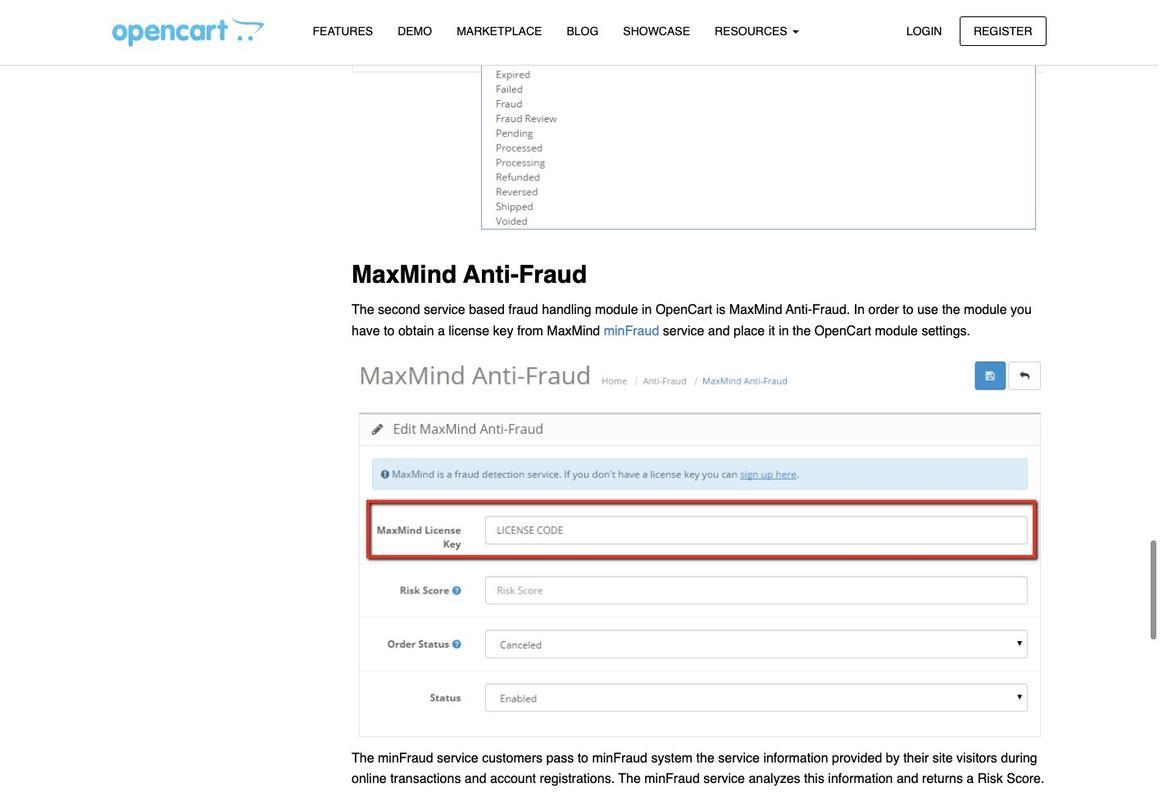 Task type: locate. For each thing, give the bounding box(es) containing it.
1 vertical spatial to
[[384, 324, 395, 338]]

account
[[490, 772, 536, 786]]

1 horizontal spatial maxmind
[[547, 324, 600, 338]]

register link
[[960, 16, 1047, 46]]

0 vertical spatial opencart
[[656, 303, 713, 317]]

1 vertical spatial anti-
[[786, 303, 813, 317]]

minfraud service and place it in the opencart module settings.
[[604, 324, 971, 338]]

the for the minfraud service customers pass to minfraud system the service information provided by their site visitors during online transactions and account registrations. the minfraud service analyzes this information and returns a risk score
[[352, 751, 374, 765]]

handling
[[542, 303, 592, 317]]

1 vertical spatial in
[[779, 324, 789, 338]]

to up the "registrations."
[[578, 751, 589, 765]]

maxmind down 'handling'
[[547, 324, 600, 338]]

the
[[352, 303, 374, 317], [352, 751, 374, 765], [619, 772, 641, 786]]

service
[[424, 303, 466, 317], [663, 324, 705, 338], [437, 751, 479, 765], [719, 751, 760, 765], [704, 772, 745, 786]]

anti- up based
[[463, 260, 519, 289]]

showcase
[[623, 25, 690, 38]]

0 vertical spatial the
[[352, 303, 374, 317]]

2 horizontal spatial to
[[903, 303, 914, 317]]

0 vertical spatial to
[[903, 303, 914, 317]]

to
[[903, 303, 914, 317], [384, 324, 395, 338], [578, 751, 589, 765]]

module down order
[[875, 324, 918, 338]]

opencart left is
[[656, 303, 713, 317]]

module left you
[[964, 303, 1007, 317]]

the inside the minfraud service customers pass to minfraud system the service information provided by their site visitors during online transactions and account registrations. the minfraud service analyzes this information and returns a risk score
[[697, 751, 715, 765]]

login link
[[893, 16, 957, 46]]

anti- up minfraud service and place it in the opencart module settings.
[[786, 303, 813, 317]]

a right obtain
[[438, 324, 445, 338]]

the up have
[[352, 303, 374, 317]]

registrations.
[[540, 772, 615, 786]]

0 horizontal spatial the
[[697, 751, 715, 765]]

0 horizontal spatial maxmind
[[352, 260, 457, 289]]

minfraud
[[604, 324, 660, 338], [378, 751, 433, 765], [592, 751, 648, 765], [645, 772, 700, 786]]

0 vertical spatial anti-
[[463, 260, 519, 289]]

login
[[907, 24, 943, 37]]

information
[[764, 751, 829, 765], [828, 772, 893, 786]]

0 vertical spatial in
[[642, 303, 652, 317]]

0 horizontal spatial module
[[595, 303, 638, 317]]

it
[[769, 324, 775, 338]]

0 horizontal spatial anti-
[[463, 260, 519, 289]]

1 horizontal spatial a
[[967, 772, 974, 786]]

pass
[[546, 751, 574, 765]]

demo link
[[386, 17, 445, 46]]

to left use at the top right of the page
[[903, 303, 914, 317]]

0 vertical spatial information
[[764, 751, 829, 765]]

opencart
[[656, 303, 713, 317], [815, 324, 872, 338]]

online
[[352, 772, 387, 786]]

settings.
[[922, 324, 971, 338]]

information down provided
[[828, 772, 893, 786]]

in
[[854, 303, 865, 317]]

1 vertical spatial the
[[352, 751, 374, 765]]

order
[[869, 303, 899, 317]]

in
[[642, 303, 652, 317], [779, 324, 789, 338]]

have
[[352, 324, 380, 338]]

1 vertical spatial opencart
[[815, 324, 872, 338]]

opencart down fraud.
[[815, 324, 872, 338]]

module up minfraud link
[[595, 303, 638, 317]]

a left 'risk'
[[967, 772, 974, 786]]

1 horizontal spatial and
[[708, 324, 730, 338]]

the up online
[[352, 751, 374, 765]]

blog link
[[555, 17, 611, 46]]

maxmind up place
[[730, 303, 783, 317]]

anti-fraud ip general image
[[352, 0, 1047, 240]]

1 horizontal spatial the
[[793, 324, 811, 338]]

2 vertical spatial to
[[578, 751, 589, 765]]

service right minfraud link
[[663, 324, 705, 338]]

2 horizontal spatial the
[[943, 303, 961, 317]]

2 horizontal spatial maxmind
[[730, 303, 783, 317]]

place
[[734, 324, 765, 338]]

and
[[708, 324, 730, 338], [465, 772, 487, 786], [897, 772, 919, 786]]

0 horizontal spatial opencart
[[656, 303, 713, 317]]

in right "it"
[[779, 324, 789, 338]]

module
[[595, 303, 638, 317], [964, 303, 1007, 317], [875, 324, 918, 338]]

1 horizontal spatial opencart
[[815, 324, 872, 338]]

to down second
[[384, 324, 395, 338]]

anti-
[[463, 260, 519, 289], [786, 303, 813, 317]]

analyzes
[[749, 772, 801, 786]]

1 horizontal spatial anti-
[[786, 303, 813, 317]]

maxmind up second
[[352, 260, 457, 289]]

2 horizontal spatial and
[[897, 772, 919, 786]]

obtain
[[398, 324, 434, 338]]

0 vertical spatial a
[[438, 324, 445, 338]]

the
[[943, 303, 961, 317], [793, 324, 811, 338], [697, 751, 715, 765]]

the inside the second service based fraud handling module in opencart is maxmind anti-fraud. in order to use the module you have to obtain a license key from maxmind
[[943, 303, 961, 317]]

fraud
[[519, 260, 587, 289]]

the right "it"
[[793, 324, 811, 338]]

1 horizontal spatial in
[[779, 324, 789, 338]]

0 vertical spatial maxmind
[[352, 260, 457, 289]]

opencart inside the second service based fraud handling module in opencart is maxmind anti-fraud. in order to use the module you have to obtain a license key from maxmind
[[656, 303, 713, 317]]

service inside the second service based fraud handling module in opencart is maxmind anti-fraud. in order to use the module you have to obtain a license key from maxmind
[[424, 303, 466, 317]]

information up the this
[[764, 751, 829, 765]]

and left account
[[465, 772, 487, 786]]

maxmind
[[352, 260, 457, 289], [730, 303, 783, 317], [547, 324, 600, 338]]

showcase link
[[611, 17, 703, 46]]

and down is
[[708, 324, 730, 338]]

anti- inside the second service based fraud handling module in opencart is maxmind anti-fraud. in order to use the module you have to obtain a license key from maxmind
[[786, 303, 813, 317]]

and down their
[[897, 772, 919, 786]]

2 vertical spatial maxmind
[[547, 324, 600, 338]]

in up minfraud link
[[642, 303, 652, 317]]

minfraud link
[[604, 324, 660, 338]]

the right 'system'
[[697, 751, 715, 765]]

2 vertical spatial the
[[697, 751, 715, 765]]

1 vertical spatial a
[[967, 772, 974, 786]]

the up settings.
[[943, 303, 961, 317]]

visitors
[[957, 751, 998, 765]]

marketplace
[[457, 25, 542, 38]]

the inside the second service based fraud handling module in opencart is maxmind anti-fraud. in order to use the module you have to obtain a license key from maxmind
[[352, 303, 374, 317]]

0 horizontal spatial in
[[642, 303, 652, 317]]

fraud.
[[813, 303, 851, 317]]

0 horizontal spatial a
[[438, 324, 445, 338]]

0 horizontal spatial to
[[384, 324, 395, 338]]

the right the "registrations."
[[619, 772, 641, 786]]

a
[[438, 324, 445, 338], [967, 772, 974, 786]]

service left analyzes
[[704, 772, 745, 786]]

the minfraud service customers pass to minfraud system the service information provided by their site visitors during online transactions and account registrations. the minfraud service analyzes this information and returns a risk score
[[352, 751, 1045, 792]]

2 vertical spatial the
[[619, 772, 641, 786]]

transactions
[[390, 772, 461, 786]]

0 vertical spatial the
[[943, 303, 961, 317]]

service up license on the top left of page
[[424, 303, 466, 317]]

you
[[1011, 303, 1032, 317]]

1 horizontal spatial to
[[578, 751, 589, 765]]

key
[[493, 324, 514, 338]]



Task type: describe. For each thing, give the bounding box(es) containing it.
second
[[378, 303, 420, 317]]

system
[[651, 751, 693, 765]]

this
[[804, 772, 825, 786]]

to inside the minfraud service customers pass to minfraud system the service information provided by their site visitors during online transactions and account registrations. the minfraud service analyzes this information and returns a risk score
[[578, 751, 589, 765]]

the for the second service based fraud handling module in opencart is maxmind anti-fraud. in order to use the module you have to obtain a license key from maxmind
[[352, 303, 374, 317]]

maxmind anti-fraud
[[352, 260, 587, 289]]

returns
[[923, 772, 963, 786]]

1 vertical spatial maxmind
[[730, 303, 783, 317]]

0 horizontal spatial and
[[465, 772, 487, 786]]

features link
[[301, 17, 386, 46]]

1 vertical spatial information
[[828, 772, 893, 786]]

2 horizontal spatial module
[[964, 303, 1007, 317]]

based
[[469, 303, 505, 317]]

is
[[716, 303, 726, 317]]

1 vertical spatial the
[[793, 324, 811, 338]]

by
[[886, 751, 900, 765]]

in inside the second service based fraud handling module in opencart is maxmind anti-fraud. in order to use the module you have to obtain a license key from maxmind
[[642, 303, 652, 317]]

1 horizontal spatial module
[[875, 324, 918, 338]]

from
[[517, 324, 544, 338]]

provided
[[832, 751, 883, 765]]

blog
[[567, 25, 599, 38]]

service up transactions on the left bottom of page
[[437, 751, 479, 765]]

the second service based fraud handling module in opencart is maxmind anti-fraud. in order to use the module you have to obtain a license key from maxmind
[[352, 303, 1032, 338]]

risk
[[978, 772, 1004, 786]]

register
[[974, 24, 1033, 37]]

features
[[313, 25, 373, 38]]

their
[[904, 751, 929, 765]]

license
[[449, 324, 490, 338]]

service up analyzes
[[719, 751, 760, 765]]

marketplace link
[[445, 17, 555, 46]]

during
[[1001, 751, 1038, 765]]

demo
[[398, 25, 432, 38]]

a inside the second service based fraud handling module in opencart is maxmind anti-fraud. in order to use the module you have to obtain a license key from maxmind
[[438, 324, 445, 338]]

fraud
[[509, 303, 538, 317]]

maxmind anti-fraud general image
[[352, 352, 1047, 738]]

use
[[918, 303, 939, 317]]

opencart - open source shopping cart solution image
[[112, 17, 264, 47]]

customers
[[482, 751, 543, 765]]

site
[[933, 751, 953, 765]]

resources link
[[703, 17, 811, 46]]

resources
[[715, 25, 791, 38]]

a inside the minfraud service customers pass to minfraud system the service information provided by their site visitors during online transactions and account registrations. the minfraud service analyzes this information and returns a risk score
[[967, 772, 974, 786]]



Task type: vqa. For each thing, say whether or not it's contained in the screenshot.
the 'to'
yes



